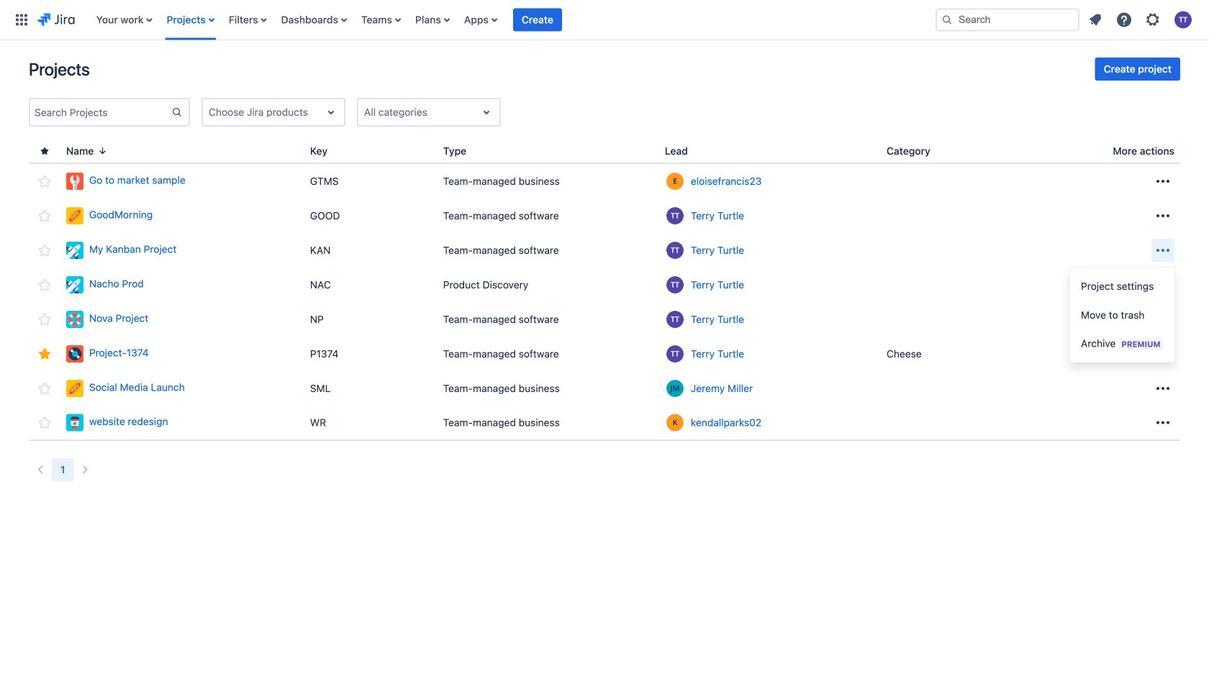 Task type: locate. For each thing, give the bounding box(es) containing it.
more image
[[1155, 173, 1172, 190]]

star my kanban project image
[[36, 242, 53, 259]]

None text field
[[364, 105, 367, 120]]

your profile and settings image
[[1175, 11, 1192, 28]]

star social media launch image
[[36, 380, 53, 397]]

group
[[1096, 58, 1181, 81], [1070, 268, 1175, 363]]

star project-1374 image
[[36, 346, 53, 363]]

jira image
[[37, 11, 75, 28], [37, 11, 75, 28]]

list
[[89, 0, 924, 40], [1083, 7, 1201, 33]]

open image
[[323, 104, 340, 121]]

star goodmorning image
[[36, 207, 53, 225]]

star nova project image
[[36, 311, 53, 328]]

more image
[[1155, 242, 1172, 259]]

list item
[[513, 0, 562, 40]]

star nacho prod image
[[36, 276, 53, 294]]

primary element
[[9, 0, 924, 40]]

0 vertical spatial group
[[1096, 58, 1181, 81]]

star website redesign image
[[36, 414, 53, 432]]

open image
[[478, 104, 495, 121]]

banner
[[0, 0, 1210, 40]]

search image
[[942, 14, 953, 26]]

Search Projects text field
[[30, 102, 171, 122]]

star go to market sample image
[[36, 173, 53, 190]]

settings image
[[1145, 11, 1162, 28]]

None search field
[[936, 8, 1080, 31]]



Task type: vqa. For each thing, say whether or not it's contained in the screenshot.
"list"
yes



Task type: describe. For each thing, give the bounding box(es) containing it.
help image
[[1116, 11, 1133, 28]]

previous image
[[32, 462, 49, 479]]

notifications image
[[1087, 11, 1104, 28]]

next image
[[77, 462, 94, 479]]

1 horizontal spatial list
[[1083, 7, 1201, 33]]

appswitcher icon image
[[13, 11, 30, 28]]

1 vertical spatial group
[[1070, 268, 1175, 363]]

0 horizontal spatial list
[[89, 0, 924, 40]]

Choose Jira products text field
[[209, 105, 212, 120]]

Search field
[[936, 8, 1080, 31]]



